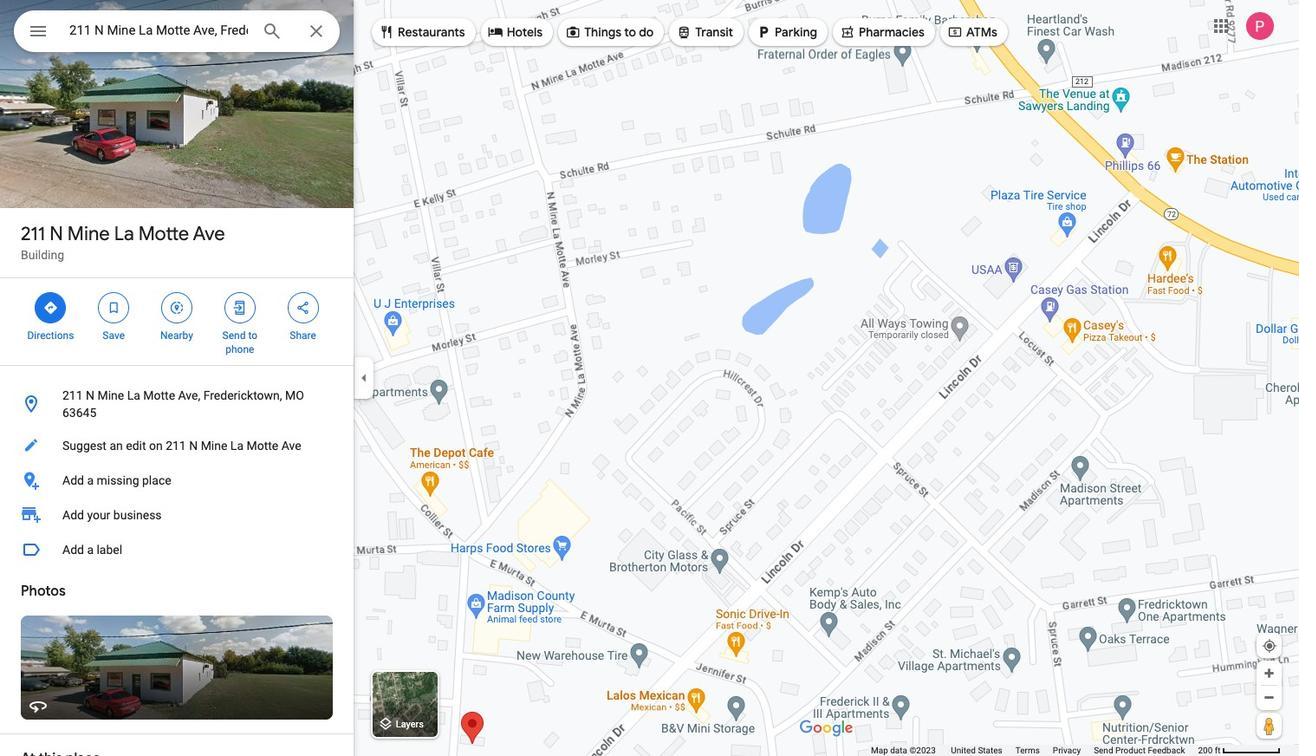 Task type: vqa. For each thing, say whether or not it's contained in the screenshot.
leftmost (ATL)
no



Task type: describe. For each thing, give the bounding box(es) containing it.
map data ©2023
[[871, 746, 938, 755]]

 search field
[[14, 10, 340, 55]]

product
[[1116, 746, 1146, 755]]

211 n mine la motte ave, fredericktown, mo 63645 button
[[0, 380, 354, 428]]


[[565, 23, 581, 42]]

pharmacies
[[859, 24, 925, 40]]

la inside button
[[231, 439, 244, 453]]

 restaurants
[[379, 23, 465, 42]]

add for add a label
[[62, 543, 84, 557]]

google account: payton hansen  
(payton.hansen@adept.ai) image
[[1247, 12, 1275, 40]]

motte for ave,
[[143, 388, 175, 402]]

send product feedback button
[[1094, 745, 1186, 756]]

211 N Mine La Motte Ave, Fredericktown, MO 63645 field
[[14, 10, 340, 52]]

suggest an edit on 211 n mine la motte ave button
[[0, 428, 354, 463]]

ave,
[[178, 388, 200, 402]]


[[169, 298, 185, 317]]

send to phone
[[222, 329, 258, 355]]

business
[[113, 508, 162, 522]]

privacy button
[[1053, 745, 1081, 756]]

200
[[1199, 746, 1213, 755]]

211 inside suggest an edit on 211 n mine la motte ave button
[[166, 439, 186, 453]]

211 for ave,
[[62, 388, 83, 402]]

nearby
[[160, 329, 193, 342]]

edit
[[126, 439, 146, 453]]

motte inside button
[[247, 439, 279, 453]]

hotels
[[507, 24, 543, 40]]

fredericktown,
[[203, 388, 282, 402]]

motte for ave
[[138, 222, 189, 246]]

mine inside button
[[201, 439, 228, 453]]

actions for 211 n mine la motte ave region
[[0, 278, 354, 365]]

 button
[[14, 10, 62, 55]]

restaurants
[[398, 24, 465, 40]]

feedback
[[1148, 746, 1186, 755]]

missing
[[97, 473, 139, 487]]

send for send product feedback
[[1094, 746, 1114, 755]]

label
[[97, 543, 122, 557]]

save
[[103, 329, 125, 342]]

footer inside google maps element
[[871, 745, 1199, 756]]

building
[[21, 248, 64, 262]]

send for send to phone
[[222, 329, 246, 342]]

photos
[[21, 583, 66, 600]]

211 n mine la motte ave, fredericktown, mo 63645
[[62, 388, 304, 420]]

add a missing place
[[62, 473, 171, 487]]


[[488, 23, 503, 42]]

terms
[[1016, 746, 1040, 755]]

on
[[149, 439, 163, 453]]

send product feedback
[[1094, 746, 1186, 755]]

211 n mine la motte ave building
[[21, 222, 225, 262]]


[[43, 298, 58, 317]]

ft
[[1215, 746, 1221, 755]]

n for ave,
[[86, 388, 95, 402]]


[[379, 23, 394, 42]]

©2023
[[910, 746, 936, 755]]

to inside  things to do
[[625, 24, 636, 40]]



Task type: locate. For each thing, give the bounding box(es) containing it.
0 vertical spatial send
[[222, 329, 246, 342]]

mine
[[67, 222, 110, 246], [98, 388, 124, 402], [201, 439, 228, 453]]

mine for ave,
[[98, 388, 124, 402]]

a
[[87, 473, 94, 487], [87, 543, 94, 557]]

2 vertical spatial motte
[[247, 439, 279, 453]]

motte
[[138, 222, 189, 246], [143, 388, 175, 402], [247, 439, 279, 453]]

2 vertical spatial add
[[62, 543, 84, 557]]

send
[[222, 329, 246, 342], [1094, 746, 1114, 755]]

privacy
[[1053, 746, 1081, 755]]

mine up the an
[[98, 388, 124, 402]]

None field
[[69, 20, 248, 41]]

a left 'label'
[[87, 543, 94, 557]]

n for ave
[[50, 222, 63, 246]]

share
[[290, 329, 316, 342]]

1 horizontal spatial ave
[[282, 439, 301, 453]]

1 vertical spatial to
[[248, 329, 258, 342]]

0 vertical spatial to
[[625, 24, 636, 40]]

do
[[639, 24, 654, 40]]

1 a from the top
[[87, 473, 94, 487]]

show street view coverage image
[[1257, 713, 1282, 739]]

united states button
[[951, 745, 1003, 756]]

2 a from the top
[[87, 543, 94, 557]]

phone
[[226, 343, 254, 355]]

0 vertical spatial ave
[[193, 222, 225, 246]]

layers
[[396, 719, 424, 730]]

0 vertical spatial la
[[114, 222, 134, 246]]

footer containing map data ©2023
[[871, 745, 1199, 756]]

2 add from the top
[[62, 508, 84, 522]]

mine inside 211 n mine la motte ave building
[[67, 222, 110, 246]]

send up "phone"
[[222, 329, 246, 342]]

transit
[[696, 24, 734, 40]]

add your business
[[62, 508, 162, 522]]

1 vertical spatial add
[[62, 508, 84, 522]]

0 vertical spatial add
[[62, 473, 84, 487]]

mine up add a missing place button
[[201, 439, 228, 453]]

2 vertical spatial 211
[[166, 439, 186, 453]]

1 vertical spatial send
[[1094, 746, 1114, 755]]

a for missing
[[87, 473, 94, 487]]

a inside button
[[87, 473, 94, 487]]

0 vertical spatial n
[[50, 222, 63, 246]]

n inside 211 n mine la motte ave building
[[50, 222, 63, 246]]

la for ave,
[[127, 388, 140, 402]]

2 vertical spatial mine
[[201, 439, 228, 453]]

add left your
[[62, 508, 84, 522]]

la inside 211 n mine la motte ave, fredericktown, mo 63645
[[127, 388, 140, 402]]

n inside 211 n mine la motte ave, fredericktown, mo 63645
[[86, 388, 95, 402]]

211
[[21, 222, 45, 246], [62, 388, 83, 402], [166, 439, 186, 453]]

states
[[978, 746, 1003, 755]]

63645
[[62, 406, 97, 420]]

an
[[110, 439, 123, 453]]

add for add your business
[[62, 508, 84, 522]]


[[756, 23, 772, 42]]

google maps element
[[0, 0, 1300, 756]]

add
[[62, 473, 84, 487], [62, 508, 84, 522], [62, 543, 84, 557]]

add for add a missing place
[[62, 473, 84, 487]]

1 vertical spatial motte
[[143, 388, 175, 402]]

motte down fredericktown,
[[247, 439, 279, 453]]

things
[[584, 24, 622, 40]]

1 add from the top
[[62, 473, 84, 487]]

add down suggest
[[62, 473, 84, 487]]

200 ft
[[1199, 746, 1221, 755]]

mine for ave
[[67, 222, 110, 246]]

suggest an edit on 211 n mine la motte ave
[[62, 439, 301, 453]]

motte left ave,
[[143, 388, 175, 402]]

la up 
[[114, 222, 134, 246]]


[[677, 23, 692, 42]]

show your location image
[[1262, 638, 1278, 654]]

1 vertical spatial 211
[[62, 388, 83, 402]]

add a missing place button
[[0, 463, 354, 498]]

la
[[114, 222, 134, 246], [127, 388, 140, 402], [231, 439, 244, 453]]

211 right on
[[166, 439, 186, 453]]

n
[[50, 222, 63, 246], [86, 388, 95, 402], [189, 439, 198, 453]]

n inside button
[[189, 439, 198, 453]]

to
[[625, 24, 636, 40], [248, 329, 258, 342]]

0 horizontal spatial n
[[50, 222, 63, 246]]

suggest
[[62, 439, 107, 453]]

add a label button
[[0, 532, 354, 567]]

2 vertical spatial n
[[189, 439, 198, 453]]

0 vertical spatial a
[[87, 473, 94, 487]]

place
[[142, 473, 171, 487]]


[[295, 298, 311, 317]]

1 vertical spatial a
[[87, 543, 94, 557]]

add left 'label'
[[62, 543, 84, 557]]

 transit
[[677, 23, 734, 42]]

0 horizontal spatial 211
[[21, 222, 45, 246]]

2 horizontal spatial 211
[[166, 439, 186, 453]]

to inside send to phone
[[248, 329, 258, 342]]

0 vertical spatial motte
[[138, 222, 189, 246]]

1 horizontal spatial send
[[1094, 746, 1114, 755]]

211 for ave
[[21, 222, 45, 246]]

211 up 63645
[[62, 388, 83, 402]]

ave inside button
[[282, 439, 301, 453]]

la for ave
[[114, 222, 134, 246]]

motte up 
[[138, 222, 189, 246]]

200 ft button
[[1199, 746, 1281, 755]]

directions
[[27, 329, 74, 342]]

0 horizontal spatial to
[[248, 329, 258, 342]]

 things to do
[[565, 23, 654, 42]]


[[948, 23, 963, 42]]

n up building
[[50, 222, 63, 246]]


[[28, 19, 49, 43]]

2 horizontal spatial n
[[189, 439, 198, 453]]

motte inside 211 n mine la motte ave building
[[138, 222, 189, 246]]

parking
[[775, 24, 818, 40]]

1 vertical spatial la
[[127, 388, 140, 402]]

united
[[951, 746, 976, 755]]

terms button
[[1016, 745, 1040, 756]]

send inside button
[[1094, 746, 1114, 755]]


[[106, 298, 122, 317]]

2 vertical spatial la
[[231, 439, 244, 453]]

 parking
[[756, 23, 818, 42]]

motte inside 211 n mine la motte ave, fredericktown, mo 63645
[[143, 388, 175, 402]]

3 add from the top
[[62, 543, 84, 557]]

send inside send to phone
[[222, 329, 246, 342]]

add inside button
[[62, 473, 84, 487]]

la down fredericktown,
[[231, 439, 244, 453]]

a left 'missing'
[[87, 473, 94, 487]]

add a label
[[62, 543, 122, 557]]

la up edit
[[127, 388, 140, 402]]

none field inside 211 n mine la motte ave, fredericktown, mo 63645 "field"
[[69, 20, 248, 41]]

add your business link
[[0, 498, 354, 532]]

0 horizontal spatial ave
[[193, 222, 225, 246]]

 hotels
[[488, 23, 543, 42]]

n right on
[[189, 439, 198, 453]]


[[232, 298, 248, 317]]


[[840, 23, 856, 42]]

mine up 
[[67, 222, 110, 246]]

ave
[[193, 222, 225, 246], [282, 439, 301, 453]]

1 vertical spatial mine
[[98, 388, 124, 402]]

zoom in image
[[1263, 667, 1276, 680]]

1 horizontal spatial 211
[[62, 388, 83, 402]]

n up 63645
[[86, 388, 95, 402]]

send left product
[[1094, 746, 1114, 755]]

atms
[[967, 24, 998, 40]]

211 n mine la motte ave main content
[[0, 0, 354, 756]]

add inside button
[[62, 543, 84, 557]]

211 inside 211 n mine la motte ave, fredericktown, mo 63645
[[62, 388, 83, 402]]

 atms
[[948, 23, 998, 42]]

0 vertical spatial mine
[[67, 222, 110, 246]]

ave inside 211 n mine la motte ave building
[[193, 222, 225, 246]]

your
[[87, 508, 110, 522]]

zoom out image
[[1263, 691, 1276, 704]]

211 up building
[[21, 222, 45, 246]]

collapse side panel image
[[355, 368, 374, 388]]

la inside 211 n mine la motte ave building
[[114, 222, 134, 246]]

1 horizontal spatial to
[[625, 24, 636, 40]]

a inside button
[[87, 543, 94, 557]]

211 inside 211 n mine la motte ave building
[[21, 222, 45, 246]]

1 vertical spatial ave
[[282, 439, 301, 453]]

 pharmacies
[[840, 23, 925, 42]]

united states
[[951, 746, 1003, 755]]

to left do
[[625, 24, 636, 40]]

1 vertical spatial n
[[86, 388, 95, 402]]

data
[[891, 746, 908, 755]]

footer
[[871, 745, 1199, 756]]

1 horizontal spatial n
[[86, 388, 95, 402]]

map
[[871, 746, 888, 755]]

mo
[[285, 388, 304, 402]]

mine inside 211 n mine la motte ave, fredericktown, mo 63645
[[98, 388, 124, 402]]

0 horizontal spatial send
[[222, 329, 246, 342]]

a for label
[[87, 543, 94, 557]]

to up "phone"
[[248, 329, 258, 342]]

0 vertical spatial 211
[[21, 222, 45, 246]]



